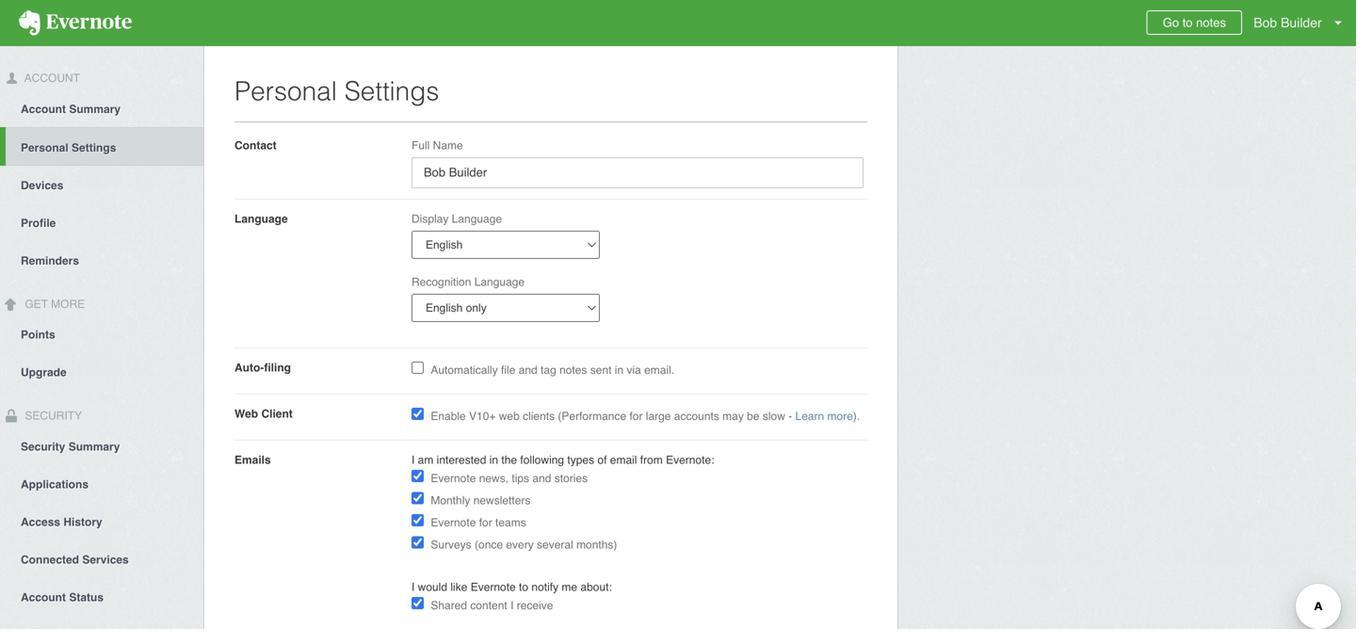 Task type: describe. For each thing, give the bounding box(es) containing it.
reminders link
[[0, 241, 203, 279]]

language for recognition
[[474, 276, 525, 289]]

monthly newsletters
[[431, 494, 531, 507]]

Surveys (once every several months) checkbox
[[412, 536, 424, 549]]

name
[[433, 139, 463, 152]]

tips
[[512, 472, 529, 485]]

status
[[69, 591, 104, 604]]

i would like evernote to notify me about:
[[412, 581, 612, 594]]

may
[[723, 410, 744, 423]]

auto-filing
[[235, 361, 291, 374]]

evernote for evernote for teams
[[431, 516, 476, 529]]

0 horizontal spatial to
[[519, 581, 529, 594]]

email.
[[644, 364, 675, 377]]

account summary
[[21, 102, 121, 116]]

(performance
[[558, 410, 627, 423]]

0 vertical spatial settings
[[344, 76, 439, 106]]

full
[[412, 139, 430, 152]]

stories
[[555, 472, 588, 485]]

1 horizontal spatial personal settings
[[235, 76, 439, 106]]

get
[[25, 297, 48, 311]]

Evernote news, tips and stories checkbox
[[412, 470, 424, 482]]

large
[[646, 410, 671, 423]]

i am interested in the following types of email from evernote:
[[412, 454, 714, 467]]

account status
[[21, 591, 104, 604]]

surveys
[[431, 538, 472, 552]]

1 vertical spatial in
[[490, 454, 498, 467]]

1 vertical spatial settings
[[72, 141, 116, 154]]

enable
[[431, 410, 466, 423]]

1 vertical spatial personal settings
[[21, 141, 116, 154]]

profile link
[[0, 203, 203, 241]]

news,
[[479, 472, 509, 485]]

notify
[[532, 581, 559, 594]]

recognition language
[[412, 276, 525, 289]]

web
[[499, 410, 520, 423]]

1 vertical spatial for
[[479, 516, 492, 529]]

teams
[[496, 516, 526, 529]]

me
[[562, 581, 578, 594]]

connected services link
[[0, 540, 203, 578]]

Full Name text field
[[412, 157, 864, 188]]

filing
[[264, 361, 291, 374]]

1 horizontal spatial personal
[[235, 76, 337, 106]]

client
[[261, 407, 293, 421]]

language down contact
[[235, 212, 288, 226]]

following
[[520, 454, 564, 467]]

evernote:
[[666, 454, 714, 467]]

Automatically file and tag notes sent in via email. checkbox
[[412, 362, 424, 374]]

1 horizontal spatial to
[[1183, 16, 1193, 30]]

interested
[[437, 454, 486, 467]]

notes inside go to notes link
[[1196, 16, 1226, 30]]

via
[[627, 364, 641, 377]]

shared content i receive
[[431, 599, 553, 612]]

history
[[63, 516, 102, 529]]

about:
[[581, 581, 612, 594]]

learn more link
[[796, 410, 853, 423]]

enable v10+ web clients (performance for large accounts may be slow - learn more ).
[[431, 410, 860, 423]]

email
[[610, 454, 637, 467]]

web client
[[235, 407, 293, 421]]

2 vertical spatial evernote
[[471, 581, 516, 594]]

-
[[789, 410, 792, 423]]

bob builder
[[1254, 15, 1322, 30]]

automatically file and tag notes sent in via email.
[[431, 364, 675, 377]]

points
[[21, 328, 55, 342]]

).
[[853, 410, 860, 423]]

sent
[[590, 364, 612, 377]]

evernote for evernote news, tips and stories
[[431, 472, 476, 485]]

like
[[451, 581, 468, 594]]

0 vertical spatial and
[[519, 364, 538, 377]]

content
[[470, 599, 507, 612]]

automatically
[[431, 364, 498, 377]]

access
[[21, 516, 60, 529]]

display language
[[412, 212, 502, 226]]

access history
[[21, 516, 102, 529]]

bob builder link
[[1249, 0, 1356, 46]]

auto-
[[235, 361, 264, 374]]

file
[[501, 364, 516, 377]]

v10+
[[469, 410, 496, 423]]



Task type: locate. For each thing, give the bounding box(es) containing it.
1 horizontal spatial settings
[[344, 76, 439, 106]]

go to notes link
[[1147, 10, 1242, 35]]

0 horizontal spatial for
[[479, 516, 492, 529]]

summary inside account summary 'link'
[[69, 102, 121, 116]]

2 vertical spatial account
[[21, 591, 66, 604]]

notes
[[1196, 16, 1226, 30], [560, 364, 587, 377]]

would
[[418, 581, 447, 594]]

0 vertical spatial notes
[[1196, 16, 1226, 30]]

clients
[[523, 410, 555, 423]]

to right go
[[1183, 16, 1193, 30]]

notes right go
[[1196, 16, 1226, 30]]

account summary link
[[0, 89, 203, 127]]

summary for account summary
[[69, 102, 121, 116]]

security for security summary
[[21, 440, 65, 453]]

account
[[22, 72, 80, 85], [21, 102, 66, 116], [21, 591, 66, 604]]

applications link
[[0, 465, 203, 502]]

0 vertical spatial summary
[[69, 102, 121, 116]]

0 vertical spatial personal settings
[[235, 76, 439, 106]]

account for account
[[22, 72, 80, 85]]

personal settings link
[[6, 127, 203, 166]]

go
[[1163, 16, 1179, 30]]

0 horizontal spatial personal
[[21, 141, 68, 154]]

0 horizontal spatial notes
[[560, 364, 587, 377]]

to left notify
[[519, 581, 529, 594]]

evernote down 'interested' in the bottom left of the page
[[431, 472, 476, 485]]

get more
[[22, 297, 85, 311]]

Evernote for teams checkbox
[[412, 514, 424, 527]]

1 horizontal spatial in
[[615, 364, 624, 377]]

bob
[[1254, 15, 1278, 30]]

1 vertical spatial evernote
[[431, 516, 476, 529]]

1 vertical spatial security
[[21, 440, 65, 453]]

newsletters
[[474, 494, 531, 507]]

applications
[[21, 478, 89, 491]]

devices link
[[0, 166, 203, 203]]

more
[[51, 297, 85, 311]]

evernote up surveys
[[431, 516, 476, 529]]

emails
[[235, 454, 271, 467]]

shared
[[431, 599, 467, 612]]

accounts
[[674, 410, 720, 423]]

account up account summary
[[22, 72, 80, 85]]

surveys (once every several months)
[[431, 538, 617, 552]]

1 vertical spatial to
[[519, 581, 529, 594]]

and right file
[[519, 364, 538, 377]]

settings
[[344, 76, 439, 106], [72, 141, 116, 154]]

web
[[235, 407, 258, 421]]

Monthly newsletters checkbox
[[412, 492, 424, 504]]

i left am
[[412, 454, 415, 467]]

of
[[598, 454, 607, 467]]

more
[[828, 410, 853, 423]]

evernote
[[431, 472, 476, 485], [431, 516, 476, 529], [471, 581, 516, 594]]

upgrade
[[21, 366, 67, 379]]

and down following
[[533, 472, 551, 485]]

1 vertical spatial summary
[[68, 440, 120, 453]]

personal up contact
[[235, 76, 337, 106]]

contact
[[235, 139, 277, 152]]

security summary link
[[0, 427, 203, 465]]

language right display
[[452, 212, 502, 226]]

i up shared content i receive option
[[412, 581, 415, 594]]

builder
[[1281, 15, 1322, 30]]

for left large
[[630, 410, 643, 423]]

settings up full
[[344, 76, 439, 106]]

account inside 'link'
[[21, 102, 66, 116]]

services
[[82, 553, 129, 567]]

months)
[[577, 538, 617, 552]]

1 vertical spatial personal
[[21, 141, 68, 154]]

and
[[519, 364, 538, 377], [533, 472, 551, 485]]

evernote news, tips and stories
[[431, 472, 588, 485]]

for
[[630, 410, 643, 423], [479, 516, 492, 529]]

go to notes
[[1163, 16, 1226, 30]]

connected services
[[21, 553, 129, 567]]

security up applications
[[21, 440, 65, 453]]

i
[[412, 454, 415, 467], [412, 581, 415, 594], [511, 599, 514, 612]]

evernote link
[[0, 0, 151, 46]]

evernote up "shared content i receive"
[[471, 581, 516, 594]]

security
[[22, 409, 82, 423], [21, 440, 65, 453]]

evernote image
[[0, 10, 151, 36]]

connected
[[21, 553, 79, 567]]

2 vertical spatial i
[[511, 599, 514, 612]]

summary up personal settings link
[[69, 102, 121, 116]]

summary
[[69, 102, 121, 116], [68, 440, 120, 453]]

0 vertical spatial for
[[630, 410, 643, 423]]

0 vertical spatial account
[[22, 72, 80, 85]]

tag
[[541, 364, 556, 377]]

1 horizontal spatial notes
[[1196, 16, 1226, 30]]

0 horizontal spatial personal settings
[[21, 141, 116, 154]]

profile
[[21, 216, 56, 230]]

in left via
[[615, 364, 624, 377]]

1 vertical spatial i
[[412, 581, 415, 594]]

settings up devices link
[[72, 141, 116, 154]]

0 horizontal spatial settings
[[72, 141, 116, 154]]

to
[[1183, 16, 1193, 30], [519, 581, 529, 594]]

security summary
[[21, 440, 120, 453]]

i down i would like evernote to notify me about:
[[511, 599, 514, 612]]

i for i am interested in the following types of email from evernote:
[[412, 454, 415, 467]]

(once
[[475, 538, 503, 552]]

i for i would like evernote to notify me about:
[[412, 581, 415, 594]]

upgrade link
[[0, 353, 203, 391]]

0 vertical spatial evernote
[[431, 472, 476, 485]]

language for display
[[452, 212, 502, 226]]

devices
[[21, 179, 63, 192]]

personal up devices
[[21, 141, 68, 154]]

full name
[[412, 139, 463, 152]]

am
[[418, 454, 434, 467]]

every
[[506, 538, 534, 552]]

0 vertical spatial personal
[[235, 76, 337, 106]]

personal inside personal settings link
[[21, 141, 68, 154]]

in left the
[[490, 454, 498, 467]]

0 horizontal spatial in
[[490, 454, 498, 467]]

summary inside "security summary" link
[[68, 440, 120, 453]]

language right recognition
[[474, 276, 525, 289]]

recognition
[[412, 276, 471, 289]]

account up personal settings link
[[21, 102, 66, 116]]

security up security summary
[[22, 409, 82, 423]]

notes right the tag
[[560, 364, 587, 377]]

reminders
[[21, 254, 79, 267]]

access history link
[[0, 502, 203, 540]]

receive
[[517, 599, 553, 612]]

0 vertical spatial i
[[412, 454, 415, 467]]

1 vertical spatial and
[[533, 472, 551, 485]]

0 vertical spatial to
[[1183, 16, 1193, 30]]

for up the (once
[[479, 516, 492, 529]]

account for account status
[[21, 591, 66, 604]]

0 vertical spatial in
[[615, 364, 624, 377]]

1 vertical spatial account
[[21, 102, 66, 116]]

the
[[501, 454, 517, 467]]

account status link
[[0, 578, 203, 615]]

points link
[[0, 315, 203, 353]]

account for account summary
[[21, 102, 66, 116]]

be
[[747, 410, 760, 423]]

Shared content I receive checkbox
[[412, 597, 424, 609]]

None checkbox
[[412, 408, 424, 420]]

evernote for teams
[[431, 516, 526, 529]]

in
[[615, 364, 624, 377], [490, 454, 498, 467]]

summary up the applications link
[[68, 440, 120, 453]]

learn
[[796, 410, 824, 423]]

0 vertical spatial security
[[22, 409, 82, 423]]

1 vertical spatial notes
[[560, 364, 587, 377]]

language
[[235, 212, 288, 226], [452, 212, 502, 226], [474, 276, 525, 289]]

security for security
[[22, 409, 82, 423]]

summary for security summary
[[68, 440, 120, 453]]

slow
[[763, 410, 785, 423]]

types
[[567, 454, 595, 467]]

from
[[640, 454, 663, 467]]

account down connected
[[21, 591, 66, 604]]

1 horizontal spatial for
[[630, 410, 643, 423]]



Task type: vqa. For each thing, say whether or not it's contained in the screenshot.
content on the bottom left
yes



